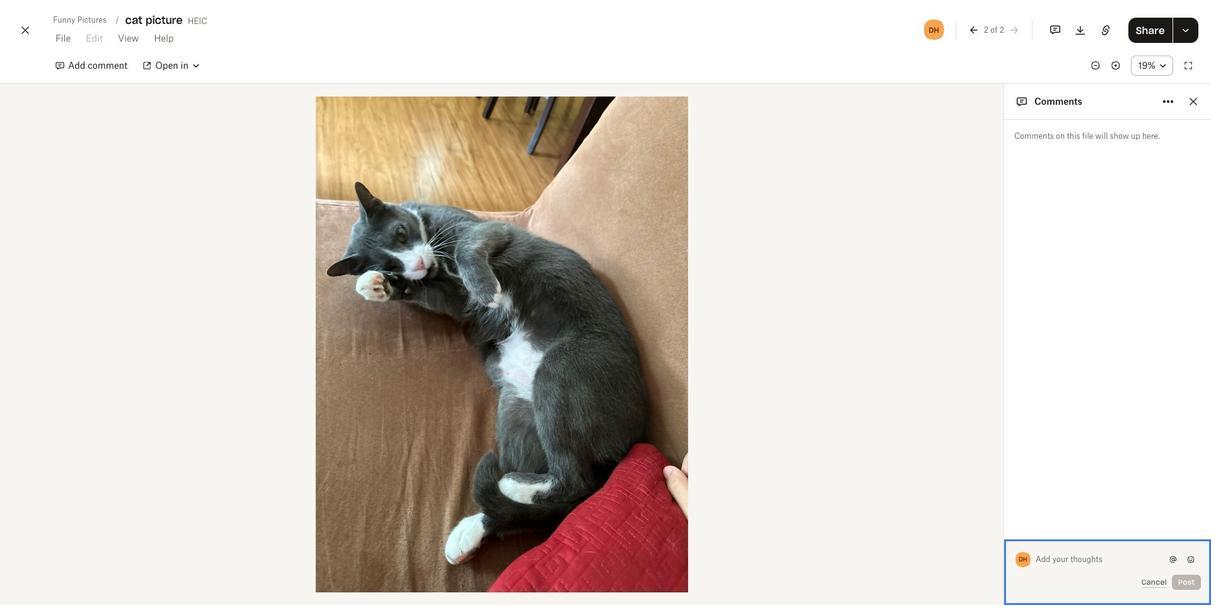 Task type: locate. For each thing, give the bounding box(es) containing it.
add your thoughts image
[[1037, 553, 1156, 567]]

Add your thoughts text field
[[1037, 549, 1166, 570]]

close right sidebar image
[[1186, 94, 1201, 109]]

cat picture.heic image
[[316, 97, 688, 592], [316, 97, 688, 592]]

close image
[[18, 20, 33, 40]]



Task type: vqa. For each thing, say whether or not it's contained in the screenshot.
the bottommost Deleted files
no



